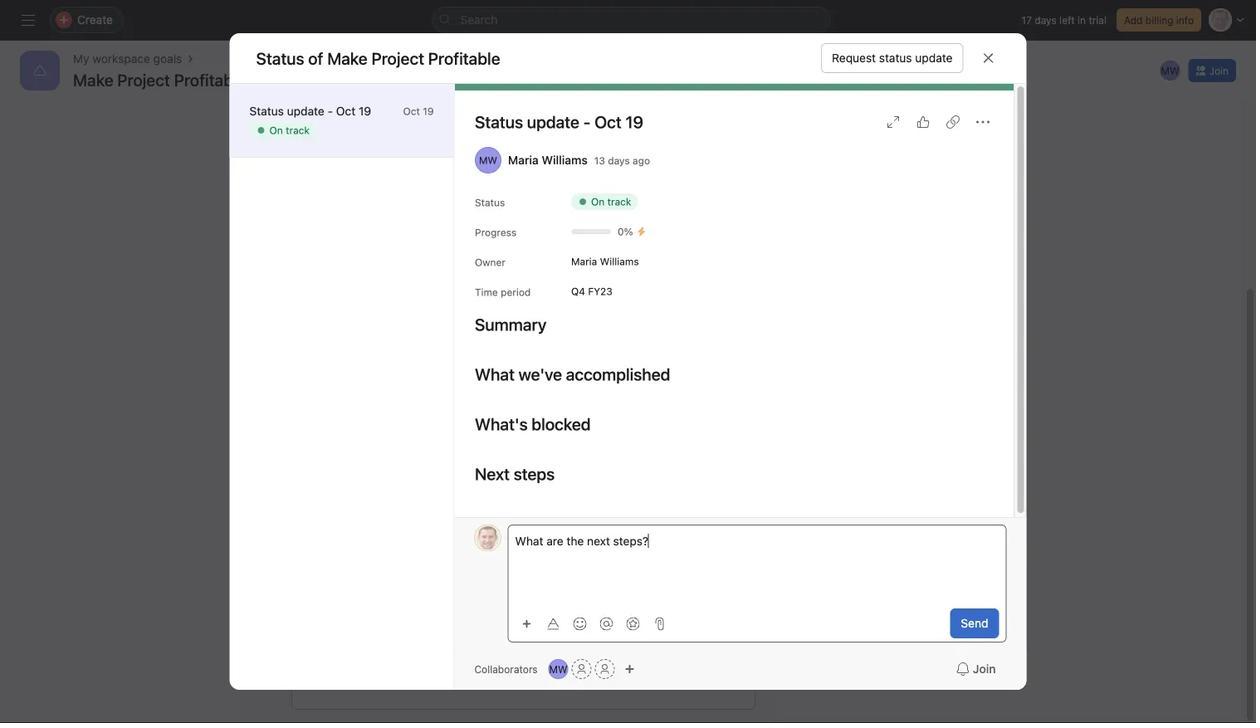 Task type: locate. For each thing, give the bounding box(es) containing it.
goals for workspace
[[153, 52, 182, 66]]

1 vertical spatial what
[[515, 534, 543, 548]]

q4 fy23
[[571, 286, 612, 297]]

are
[[547, 534, 563, 548]]

mw button
[[1159, 59, 1182, 82], [548, 659, 568, 679]]

status of make project profitable dialog
[[230, 33, 1027, 690]]

maria williams 13 days ago inside status of make project profitable dialog
[[508, 153, 650, 167]]

days inside created this goal · 13 days ago
[[493, 520, 515, 532]]

williams inside maria williams 13 days ago
[[339, 105, 385, 119]]

maria williams 13 days ago down status of make project profitable
[[306, 105, 385, 134]]

0 horizontal spatial goals
[[153, 52, 182, 66]]

1 horizontal spatial the
[[567, 534, 584, 548]]

1 vertical spatial goal
[[548, 547, 568, 559]]

full screen image
[[886, 115, 900, 129]]

0 vertical spatial of
[[308, 48, 323, 68]]

1 horizontal spatial maria williams link
[[508, 153, 587, 167]]

0 horizontal spatial the
[[467, 547, 482, 559]]

0 horizontal spatial oct
[[336, 104, 356, 118]]

0 horizontal spatial ·
[[473, 518, 476, 532]]

goals
[[153, 52, 182, 66], [376, 292, 401, 303]]

no sub-goals connected
[[338, 292, 453, 303]]

0 vertical spatial make
[[327, 48, 368, 68]]

1 vertical spatial track
[[607, 196, 631, 208]]

track
[[286, 125, 310, 136], [607, 196, 631, 208]]

mw
[[1161, 65, 1179, 76], [276, 114, 295, 125], [479, 154, 497, 166], [549, 663, 568, 675]]

1 horizontal spatial what
[[515, 534, 543, 548]]

0 horizontal spatial maria williams link
[[306, 105, 385, 119]]

0 horizontal spatial on track
[[269, 125, 310, 136]]

join inside status of make project profitable dialog
[[973, 662, 996, 676]]

make inside status of make project profitable dialog
[[327, 48, 368, 68]]

add or remove collaborators image
[[625, 664, 635, 674]]

send button
[[950, 609, 999, 638]]

williams down '0%'
[[600, 256, 639, 267]]

status update - oct 19
[[249, 104, 371, 118], [474, 112, 643, 132]]

update inside button
[[915, 51, 953, 65]]

in
[[1078, 14, 1086, 26]]

williams down status update - oct 19 link
[[541, 153, 587, 167]]

to
[[498, 596, 507, 608]]

goal
[[446, 518, 470, 532], [548, 547, 568, 559]]

next
[[587, 534, 610, 548]]

1 horizontal spatial 19
[[423, 105, 434, 117]]

williams down status of make project profitable
[[339, 105, 385, 119]]

progress
[[474, 227, 516, 238]]

0 horizontal spatial join
[[973, 662, 996, 676]]

1 vertical spatial maria williams 13 days ago
[[508, 153, 650, 167]]

project profitable
[[371, 48, 500, 68], [117, 70, 246, 89]]

this right created
[[423, 518, 443, 532]]

0 horizontal spatial what
[[474, 364, 514, 384]]

next steps
[[474, 464, 554, 484]]

0 vertical spatial on
[[269, 125, 283, 136]]

1 horizontal spatial maria williams 13 days ago
[[508, 153, 650, 167]]

join button
[[1188, 59, 1236, 82], [946, 654, 1007, 684]]

project profitable down my workspace goals link
[[117, 70, 246, 89]]

the down tt
[[467, 547, 482, 559]]

goal left tt button
[[446, 518, 470, 532]]

1 vertical spatial of
[[516, 547, 526, 559]]

· right are
[[571, 547, 574, 559]]

status update - oct 19 link
[[474, 112, 643, 132]]

tt button
[[474, 525, 501, 551]]

collaborators
[[474, 663, 538, 675]]

track up '0%'
[[607, 196, 631, 208]]

-
[[328, 104, 333, 118], [583, 112, 590, 132]]

on track down 1 button
[[269, 125, 310, 136]]

more actions image
[[976, 115, 989, 129]]

owner
[[485, 547, 513, 559]]

time period
[[474, 286, 530, 298]]

mw down formatting icon
[[549, 663, 568, 675]]

info
[[1176, 14, 1194, 26]]

1 vertical spatial join button
[[946, 654, 1007, 684]]

request status update
[[832, 51, 953, 65]]

what
[[474, 364, 514, 384], [515, 534, 543, 548]]

maria williams 13 days ago down status update - oct 19 link
[[508, 153, 650, 167]]

1 vertical spatial goals
[[376, 292, 401, 303]]

0%
[[617, 226, 633, 237]]

make
[[327, 48, 368, 68], [73, 70, 113, 89]]

1 horizontal spatial ·
[[571, 547, 574, 559]]

0 horizontal spatial make
[[73, 70, 113, 89]]

appreciations image
[[626, 617, 640, 631]]

0 vertical spatial goals
[[153, 52, 182, 66]]

toolbar inside status of make project profitable dialog
[[515, 611, 671, 636]]

ago up maria williams the owner of this goal · 13 days ago
[[518, 520, 535, 532]]

join for the leftmost join button
[[973, 662, 996, 676]]

fy23
[[588, 286, 612, 297]]

left
[[1059, 14, 1075, 26]]

at mention image
[[600, 617, 613, 631]]

on up maria williams at the top
[[591, 196, 604, 208]]

1 vertical spatial join
[[973, 662, 996, 676]]

maria right /
[[454, 596, 480, 608]]

0 horizontal spatial track
[[286, 125, 310, 136]]

period
[[500, 286, 530, 298]]

on
[[269, 125, 283, 136], [591, 196, 604, 208]]

on track up '0%'
[[591, 196, 631, 208]]

mw button down billing
[[1159, 59, 1182, 82]]

1 horizontal spatial join button
[[1188, 59, 1236, 82]]

update
[[915, 51, 953, 65], [287, 104, 324, 118], [527, 112, 579, 132]]

2 horizontal spatial oct
[[594, 112, 621, 132]]

1 horizontal spatial on track
[[591, 196, 631, 208]]

0 vertical spatial project profitable
[[371, 48, 500, 68]]

maria williams link down status update - oct 19 link
[[508, 153, 587, 167]]

0 horizontal spatial this
[[423, 518, 443, 532]]

no
[[338, 292, 351, 303]]

mw up progress
[[479, 154, 497, 166]]

0 horizontal spatial mw button
[[548, 659, 568, 679]]

mw button down formatting icon
[[548, 659, 568, 679]]

of
[[308, 48, 323, 68], [516, 547, 526, 559]]

maria williams link down status of make project profitable
[[306, 105, 385, 119]]

what left are
[[515, 534, 543, 548]]

maria
[[306, 105, 336, 119], [508, 153, 538, 167], [571, 256, 597, 267], [396, 547, 422, 559], [454, 596, 480, 608]]

on down 1
[[269, 125, 283, 136]]

join
[[1209, 65, 1229, 76], [973, 662, 996, 676]]

0 horizontal spatial maria williams 13 days ago
[[306, 105, 385, 134]]

·
[[473, 518, 476, 532], [571, 547, 574, 559]]

0 vertical spatial this
[[423, 518, 443, 532]]

0 vertical spatial goal
[[446, 518, 470, 532]]

the inside status of make project profitable dialog
[[567, 534, 584, 548]]

of inside dialog
[[308, 48, 323, 68]]

status right "oct 19" at the left top
[[474, 112, 523, 132]]

summary
[[474, 315, 546, 334]]

0 horizontal spatial project profitable
[[117, 70, 246, 89]]

my workspace goals
[[73, 52, 182, 66]]

0 vertical spatial track
[[286, 125, 310, 136]]

0 vertical spatial join
[[1209, 65, 1229, 76]]

what are the next steps?
[[515, 534, 648, 548]]

make project profitable
[[73, 70, 246, 89]]

on track
[[269, 125, 310, 136], [591, 196, 631, 208]]

join button down send button
[[946, 654, 1007, 684]]

status
[[256, 48, 304, 68], [249, 104, 284, 118], [474, 112, 523, 132], [474, 197, 505, 208]]

maria down status update - oct 19 link
[[508, 153, 538, 167]]

add billing info button
[[1117, 8, 1201, 32]]

oct
[[336, 104, 356, 118], [403, 105, 420, 117], [594, 112, 621, 132]]

0 vertical spatial mw button
[[1159, 59, 1182, 82]]

goals up make project profitable
[[153, 52, 182, 66]]

1 horizontal spatial this
[[528, 547, 545, 559]]

steps?
[[613, 534, 648, 548]]

1 vertical spatial project profitable
[[117, 70, 246, 89]]

ago inside created this goal · 13 days ago
[[518, 520, 535, 532]]

what down summary
[[474, 364, 514, 384]]

q4
[[571, 286, 585, 297]]

toolbar
[[515, 611, 671, 636]]

1 horizontal spatial join
[[1209, 65, 1229, 76]]

0 vertical spatial join button
[[1188, 59, 1236, 82]]

0 horizontal spatial of
[[308, 48, 323, 68]]

maria williams link
[[306, 105, 385, 119], [508, 153, 587, 167]]

show options image
[[255, 73, 268, 86]]

sub-
[[354, 292, 376, 303]]

1 vertical spatial maria williams link
[[508, 153, 587, 167]]

/
[[448, 596, 451, 608]]

0 vertical spatial ·
[[473, 518, 476, 532]]

the right are
[[567, 534, 584, 548]]

williams
[[339, 105, 385, 119], [541, 153, 587, 167], [600, 256, 639, 267], [425, 547, 464, 559]]

1 horizontal spatial goals
[[376, 292, 401, 303]]

the for williams
[[467, 547, 482, 559]]

ago
[[344, 122, 361, 134], [632, 155, 650, 166], [518, 520, 535, 532], [615, 547, 633, 559]]

0 horizontal spatial update
[[287, 104, 324, 118]]

days
[[1035, 14, 1057, 26], [319, 122, 341, 134], [608, 155, 629, 166], [493, 520, 515, 532], [590, 547, 612, 559]]

goals left connected
[[376, 292, 401, 303]]

0 vertical spatial maria williams 13 days ago
[[306, 105, 385, 134]]

1 vertical spatial this
[[528, 547, 545, 559]]

1 horizontal spatial on
[[591, 196, 604, 208]]

1 button
[[273, 68, 304, 91]]

the
[[567, 534, 584, 548], [467, 547, 482, 559]]

1 vertical spatial make
[[73, 70, 113, 89]]

status up 1
[[256, 48, 304, 68]]

0 horizontal spatial on
[[269, 125, 283, 136]]

13 inside status of make project profitable dialog
[[594, 155, 605, 166]]

maria down created
[[396, 547, 422, 559]]

1 horizontal spatial project profitable
[[371, 48, 500, 68]]

goal left next
[[548, 547, 568, 559]]

1 horizontal spatial make
[[327, 48, 368, 68]]

this
[[423, 518, 443, 532], [528, 547, 545, 559]]

· up maria williams the owner of this goal · 13 days ago
[[473, 518, 476, 532]]

this left are
[[528, 547, 545, 559]]

join button down info
[[1188, 59, 1236, 82]]

0 vertical spatial what
[[474, 364, 514, 384]]

2 horizontal spatial update
[[915, 51, 953, 65]]

ago up '0%'
[[632, 155, 650, 166]]

19
[[359, 104, 371, 118], [423, 105, 434, 117], [625, 112, 643, 132]]

project profitable up "oct 19" at the left top
[[371, 48, 500, 68]]

what for what are the next steps?
[[515, 534, 543, 548]]

time
[[474, 286, 498, 298]]

tt
[[481, 532, 494, 544]]

created this goal · 13 days ago
[[378, 518, 535, 532]]

1 horizontal spatial track
[[607, 196, 631, 208]]

request
[[832, 51, 876, 65]]

track down 1 button
[[286, 125, 310, 136]]

13
[[306, 122, 316, 134], [594, 155, 605, 166], [479, 520, 490, 532], [577, 547, 588, 559]]

created
[[378, 518, 420, 532]]

maria williams 13 days ago
[[306, 105, 385, 134], [508, 153, 650, 167]]



Task type: describe. For each thing, give the bounding box(es) containing it.
1 horizontal spatial mw button
[[1159, 59, 1182, 82]]

13 inside created this goal · 13 days ago
[[479, 520, 490, 532]]

formatting image
[[547, 617, 560, 631]]

1 horizontal spatial of
[[516, 547, 526, 559]]

1:1
[[483, 596, 495, 608]]

williams down created this goal · 13 days ago
[[425, 547, 464, 559]]

terryturtle85 / maria 1:1 to related work
[[385, 596, 571, 608]]

search list box
[[432, 7, 831, 33]]

copy link image
[[946, 115, 959, 129]]

billing
[[1146, 14, 1174, 26]]

status
[[879, 51, 912, 65]]

the for are
[[567, 534, 584, 548]]

my workspace goals link
[[73, 50, 182, 68]]

goals for sub-
[[376, 292, 401, 303]]

1 vertical spatial on track
[[591, 196, 631, 208]]

17 days left in trial
[[1022, 14, 1107, 26]]

1 horizontal spatial oct
[[403, 105, 420, 117]]

my
[[73, 52, 89, 66]]

status of make project profitable
[[256, 48, 500, 68]]

0 horizontal spatial status update - oct 19
[[249, 104, 371, 118]]

0 vertical spatial on track
[[269, 125, 310, 136]]

add
[[1124, 14, 1143, 26]]

1 horizontal spatial status update - oct 19
[[474, 112, 643, 132]]

maria williams
[[571, 256, 639, 267]]

1 vertical spatial on
[[591, 196, 604, 208]]

emoji image
[[573, 617, 587, 631]]

0 likes. click to like this task image
[[916, 115, 929, 129]]

0 horizontal spatial join button
[[946, 654, 1007, 684]]

mw down 1 button
[[276, 114, 295, 125]]

0 horizontal spatial goal
[[446, 518, 470, 532]]

join for the rightmost join button
[[1209, 65, 1229, 76]]

maria up q4
[[571, 256, 597, 267]]

insert an object image
[[522, 619, 532, 629]]

maria down status of make project profitable
[[306, 105, 336, 119]]

workspace
[[92, 52, 150, 66]]

work
[[548, 596, 571, 608]]

oct 19
[[403, 105, 434, 117]]

search button
[[432, 7, 831, 33]]

attach a file or paste an image image
[[653, 617, 666, 631]]

request status update button
[[821, 43, 963, 73]]

terryturtle85
[[385, 596, 445, 608]]

ago right next
[[615, 547, 633, 559]]

days inside status of make project profitable dialog
[[608, 155, 629, 166]]

2 horizontal spatial 19
[[625, 112, 643, 132]]

1 horizontal spatial update
[[527, 112, 579, 132]]

project profitable inside dialog
[[371, 48, 500, 68]]

add billing info
[[1124, 14, 1194, 26]]

related
[[510, 596, 545, 608]]

status up progress
[[474, 197, 505, 208]]

what we've accomplished
[[474, 364, 670, 384]]

1 vertical spatial ·
[[571, 547, 574, 559]]

search
[[460, 13, 498, 27]]

ago down status of make project profitable
[[344, 122, 361, 134]]

1 horizontal spatial -
[[583, 112, 590, 132]]

trial
[[1089, 14, 1107, 26]]

status down show options image at left
[[249, 104, 284, 118]]

mw down billing
[[1161, 65, 1179, 76]]

what for what we've accomplished
[[474, 364, 514, 384]]

ago inside status of make project profitable dialog
[[632, 155, 650, 166]]

0 vertical spatial maria williams link
[[306, 105, 385, 119]]

17
[[1022, 14, 1032, 26]]

0 horizontal spatial 19
[[359, 104, 371, 118]]

we've accomplished
[[518, 364, 670, 384]]

owner
[[474, 257, 505, 268]]

0 horizontal spatial -
[[328, 104, 333, 118]]

connected
[[404, 292, 453, 303]]

1 vertical spatial mw button
[[548, 659, 568, 679]]

what's blocked
[[474, 414, 590, 434]]

send
[[961, 616, 988, 630]]

1 horizontal spatial goal
[[548, 547, 568, 559]]

close this dialog image
[[982, 51, 995, 65]]

maria williams the owner of this goal · 13 days ago
[[396, 547, 633, 559]]

1
[[278, 74, 282, 86]]



Task type: vqa. For each thing, say whether or not it's contained in the screenshot.
Insights
no



